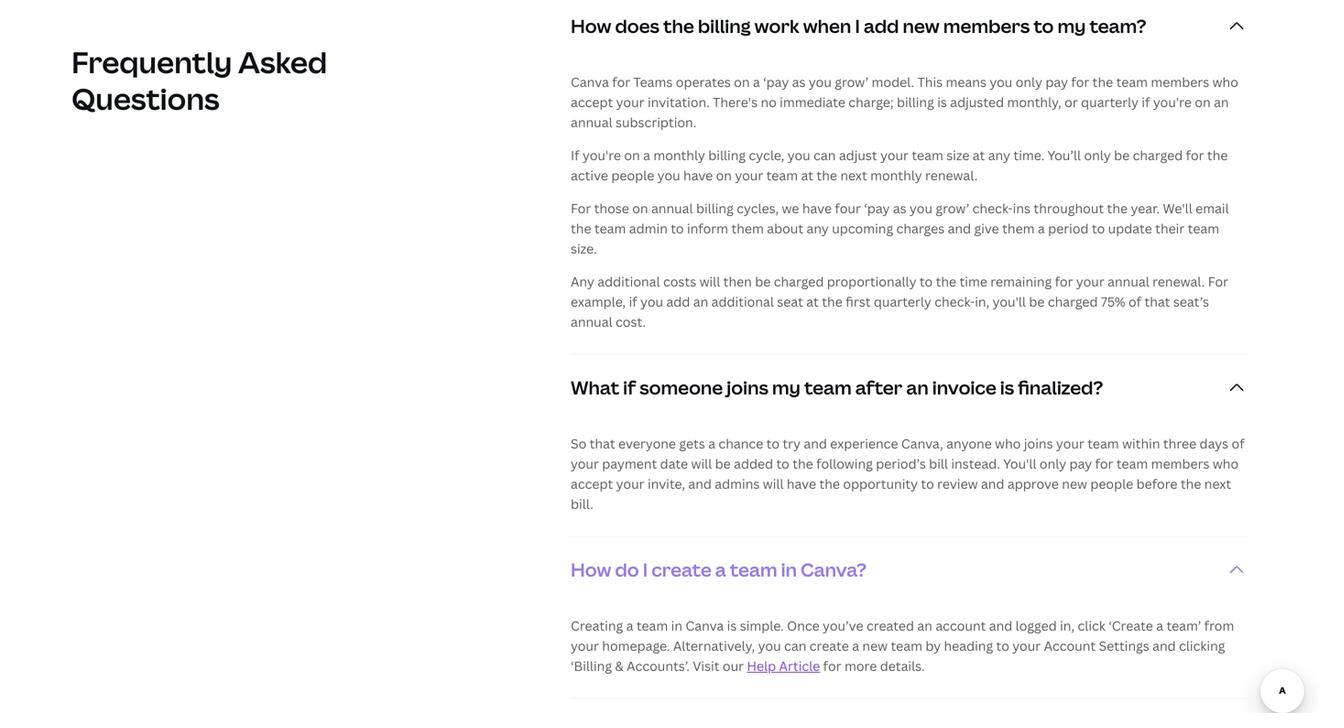 Task type: vqa. For each thing, say whether or not it's contained in the screenshot.
RENEWAL. within If you're on a monthly billing cycle, you can adjust your team size at any time. You'll only be charged for the active people you have on your team at the next monthly renewal.
yes



Task type: describe. For each thing, give the bounding box(es) containing it.
and down instead. on the bottom
[[982, 476, 1005, 493]]

be right then
[[755, 273, 771, 290]]

or
[[1065, 93, 1078, 111]]

subscription.
[[616, 114, 697, 131]]

team left within
[[1088, 435, 1120, 453]]

from
[[1205, 618, 1235, 635]]

help article link
[[747, 658, 821, 675]]

for inside any additional costs will then be charged proportionally to the time remaining for your annual renewal. for example, if you add an additional seat at the first quarterly check-in, you'll be charged 75% of that seat's annual cost.
[[1209, 273, 1229, 290]]

an inside any additional costs will then be charged proportionally to the time remaining for your annual renewal. for example, if you add an additional seat at the first quarterly check-in, you'll be charged 75% of that seat's annual cost.
[[694, 293, 709, 311]]

immediate
[[780, 93, 846, 111]]

a inside dropdown button
[[716, 558, 727, 583]]

for up the or
[[1072, 73, 1090, 91]]

to down try
[[777, 455, 790, 473]]

how do i create a team in canva?
[[571, 558, 867, 583]]

your down payment
[[617, 476, 645, 493]]

if you're on a monthly billing cycle, you can adjust your team size at any time. you'll only be charged for the active people you have on your team at the next monthly renewal.
[[571, 147, 1229, 184]]

your down the so
[[571, 455, 599, 473]]

how does the billing work when i add new members to my team? button
[[571, 0, 1248, 59]]

pay inside canva for teams operates on a 'pay as you grow' model. this means you only pay for the team members who accept your invitation. there's no immediate charge; billing is adjusted monthly, or quarterly if you're on an annual subscription.
[[1046, 73, 1069, 91]]

'create
[[1109, 618, 1154, 635]]

have inside for those on annual billing cycles, we have four 'pay as you grow' check-ins throughout the year. we'll email the team admin to inform them about any upcoming charges and give them a period to update their team size.
[[803, 200, 832, 217]]

my inside what if someone joins my team after an invoice is finalized? dropdown button
[[773, 375, 801, 400]]

anyone
[[947, 435, 992, 453]]

upcoming
[[832, 220, 894, 237]]

and right try
[[804, 435, 828, 453]]

2 vertical spatial will
[[763, 476, 784, 493]]

team up details.
[[891, 638, 923, 655]]

bill
[[929, 455, 949, 473]]

within
[[1123, 435, 1161, 453]]

year.
[[1131, 200, 1160, 217]]

you down subscription.
[[658, 167, 681, 184]]

1 vertical spatial additional
[[712, 293, 774, 311]]

be inside if you're on a monthly billing cycle, you can adjust your team size at any time. you'll only be charged for the active people you have on your team at the next monthly renewal.
[[1115, 147, 1130, 164]]

billing inside if you're on a monthly billing cycle, you can adjust your team size at any time. you'll only be charged for the active people you have on your team at the next monthly renewal.
[[709, 147, 746, 164]]

account
[[936, 618, 986, 635]]

team down the cycle,
[[767, 167, 798, 184]]

any inside if you're on a monthly billing cycle, you can adjust your team size at any time. you'll only be charged for the active people you have on your team at the next monthly renewal.
[[989, 147, 1011, 164]]

annual down 'example,'
[[571, 313, 613, 331]]

team inside dropdown button
[[730, 558, 778, 583]]

four
[[835, 200, 861, 217]]

the left first
[[822, 293, 843, 311]]

any inside for those on annual billing cycles, we have four 'pay as you grow' check-ins throughout the year. we'll email the team admin to inform them about any upcoming charges and give them a period to update their team size.
[[807, 220, 829, 237]]

does
[[615, 13, 660, 38]]

for left teams
[[612, 73, 631, 91]]

who inside canva for teams operates on a 'pay as you grow' model. this means you only pay for the team members who accept your invitation. there's no immediate charge; billing is adjusted monthly, or quarterly if you're on an annual subscription.
[[1213, 73, 1239, 91]]

check- inside for those on annual billing cycles, we have four 'pay as you grow' check-ins throughout the year. we'll email the team admin to inform them about any upcoming charges and give them a period to update their team size.
[[973, 200, 1013, 217]]

0 vertical spatial additional
[[598, 273, 660, 290]]

new inside so that everyone gets a chance to try and experience canva, anyone who joins your team within three days of your payment date will be added to the following period's bill instead. you'll only pay for team members who accept your invite, and admins will have the opportunity to review and approve new people before the next bill.
[[1062, 476, 1088, 493]]

to down bill
[[921, 476, 935, 493]]

throughout
[[1034, 200, 1105, 217]]

the up four
[[817, 167, 838, 184]]

a up more
[[853, 638, 860, 655]]

joins inside dropdown button
[[727, 375, 769, 400]]

homepage.
[[602, 638, 670, 655]]

people inside if you're on a monthly billing cycle, you can adjust your team size at any time. you'll only be charged for the active people you have on your team at the next monthly renewal.
[[612, 167, 655, 184]]

you've
[[823, 618, 864, 635]]

someone
[[640, 375, 723, 400]]

renewal. inside if you're on a monthly billing cycle, you can adjust your team size at any time. you'll only be charged for the active people you have on your team at the next monthly renewal.
[[926, 167, 978, 184]]

what if someone joins my team after an invoice is finalized?
[[571, 375, 1104, 400]]

how for how does the billing work when i add new members to my team?
[[571, 13, 612, 38]]

active
[[571, 167, 609, 184]]

if
[[571, 147, 580, 164]]

in, inside creating a team in canva is simple. once you've created an account and logged in, click 'create a team' from your homepage. alternatively, you can create a new team by heading to your account settings and clicking 'billing & accounts'. visit our
[[1061, 618, 1075, 635]]

that inside so that everyone gets a chance to try and experience canva, anyone who joins your team within three days of your payment date will be added to the following period's bill instead. you'll only pay for team members who accept your invite, and admins will have the opportunity to review and approve new people before the next bill.
[[590, 435, 616, 453]]

operates
[[676, 73, 731, 91]]

our
[[723, 658, 744, 675]]

added
[[734, 455, 774, 473]]

admin
[[629, 220, 668, 237]]

article
[[780, 658, 821, 675]]

inform
[[687, 220, 729, 237]]

2 them from the left
[[1003, 220, 1035, 237]]

seat
[[777, 293, 804, 311]]

billing inside for those on annual billing cycles, we have four 'pay as you grow' check-ins throughout the year. we'll email the team admin to inform them about any upcoming charges and give them a period to update their team size.
[[696, 200, 734, 217]]

2 vertical spatial who
[[1213, 455, 1239, 473]]

example,
[[571, 293, 626, 311]]

approve
[[1008, 476, 1059, 493]]

a inside for those on annual billing cycles, we have four 'pay as you grow' check-ins throughout the year. we'll email the team admin to inform them about any upcoming charges and give them a period to update their team size.
[[1038, 220, 1046, 237]]

you up adjusted on the top of the page
[[990, 73, 1013, 91]]

0 horizontal spatial monthly
[[654, 147, 706, 164]]

give
[[975, 220, 1000, 237]]

costs
[[664, 273, 697, 290]]

create inside creating a team in canva is simple. once you've created an account and logged in, click 'create a team' from your homepage. alternatively, you can create a new team by heading to your account settings and clicking 'billing & accounts'. visit our
[[810, 638, 849, 655]]

have inside so that everyone gets a chance to try and experience canva, anyone who joins your team within three days of your payment date will be added to the following period's bill instead. you'll only pay for team members who accept your invite, and admins will have the opportunity to review and approve new people before the next bill.
[[787, 476, 817, 493]]

alternatively,
[[674, 638, 755, 655]]

team left size
[[912, 147, 944, 164]]

for inside so that everyone gets a chance to try and experience canva, anyone who joins your team within three days of your payment date will be added to the following period's bill instead. you'll only pay for team members who accept your invite, and admins will have the opportunity to review and approve new people before the next bill.
[[1096, 455, 1114, 473]]

the left time in the right of the page
[[936, 273, 957, 290]]

your up "approve"
[[1057, 435, 1085, 453]]

before
[[1137, 476, 1178, 493]]

team?
[[1090, 13, 1147, 38]]

create inside dropdown button
[[652, 558, 712, 583]]

you'll
[[993, 293, 1026, 311]]

for those on annual billing cycles, we have four 'pay as you grow' check-ins throughout the year. we'll email the team admin to inform them about any upcoming charges and give them a period to update their team size.
[[571, 200, 1230, 257]]

team down email
[[1188, 220, 1220, 237]]

&
[[615, 658, 624, 675]]

when
[[803, 13, 852, 38]]

to inside creating a team in canva is simple. once you've created an account and logged in, click 'create a team' from your homepage. alternatively, you can create a new team by heading to your account settings and clicking 'billing & accounts'. visit our
[[997, 638, 1010, 655]]

you'll
[[1004, 455, 1037, 473]]

team down within
[[1117, 455, 1149, 473]]

experience
[[831, 435, 899, 453]]

add inside dropdown button
[[864, 13, 900, 38]]

work
[[755, 13, 800, 38]]

1 vertical spatial who
[[995, 435, 1021, 453]]

finalized?
[[1018, 375, 1104, 400]]

help article for more details.
[[747, 658, 925, 675]]

grow' inside canva for teams operates on a 'pay as you grow' model. this means you only pay for the team members who accept your invitation. there's no immediate charge; billing is adjusted monthly, or quarterly if you're on an annual subscription.
[[835, 73, 869, 91]]

visit
[[693, 658, 720, 675]]

time.
[[1014, 147, 1045, 164]]

in inside dropdown button
[[781, 558, 797, 583]]

will inside any additional costs will then be charged proportionally to the time remaining for your annual renewal. for example, if you add an additional seat at the first quarterly check-in, you'll be charged 75% of that seat's annual cost.
[[700, 273, 721, 290]]

no
[[761, 93, 777, 111]]

that inside any additional costs will then be charged proportionally to the time remaining for your annual renewal. for example, if you add an additional seat at the first quarterly check-in, you'll be charged 75% of that seat's annual cost.
[[1145, 293, 1171, 311]]

a inside canva for teams operates on a 'pay as you grow' model. this means you only pay for the team members who accept your invitation. there's no immediate charge; billing is adjusted monthly, or quarterly if you're on an annual subscription.
[[753, 73, 760, 91]]

members inside dropdown button
[[944, 13, 1030, 38]]

what if someone joins my team after an invoice is finalized? button
[[571, 355, 1248, 421]]

for inside for those on annual billing cycles, we have four 'pay as you grow' check-ins throughout the year. we'll email the team admin to inform them about any upcoming charges and give them a period to update their team size.
[[571, 200, 591, 217]]

members inside canva for teams operates on a 'pay as you grow' model. this means you only pay for the team members who accept your invitation. there's no immediate charge; billing is adjusted monthly, or quarterly if you're on an annual subscription.
[[1152, 73, 1210, 91]]

of inside any additional costs will then be charged proportionally to the time remaining for your annual renewal. for example, if you add an additional seat at the first quarterly check-in, you'll be charged 75% of that seat's annual cost.
[[1129, 293, 1142, 311]]

teams
[[634, 73, 673, 91]]

first
[[846, 293, 871, 311]]

the up email
[[1208, 147, 1229, 164]]

creating
[[571, 618, 623, 635]]

1 vertical spatial will
[[692, 455, 712, 473]]

update
[[1109, 220, 1153, 237]]

1 horizontal spatial monthly
[[871, 167, 923, 184]]

team'
[[1167, 618, 1202, 635]]

remaining
[[991, 273, 1052, 290]]

to left try
[[767, 435, 780, 453]]

and down team'
[[1153, 638, 1177, 655]]

then
[[724, 273, 752, 290]]

canva inside creating a team in canva is simple. once you've created an account and logged in, click 'create a team' from your homepage. alternatively, you can create a new team by heading to your account settings and clicking 'billing & accounts'. visit our
[[686, 618, 724, 635]]

following
[[817, 455, 873, 473]]

joins inside so that everyone gets a chance to try and experience canva, anyone who joins your team within three days of your payment date will be added to the following period's bill instead. you'll only pay for team members who accept your invite, and admins will have the opportunity to review and approve new people before the next bill.
[[1025, 435, 1054, 453]]

charges
[[897, 220, 945, 237]]

team inside dropdown button
[[805, 375, 852, 400]]

bill.
[[571, 496, 594, 513]]

2 vertical spatial charged
[[1048, 293, 1098, 311]]

your down the cycle,
[[735, 167, 764, 184]]

asked
[[238, 42, 327, 82]]

team inside canva for teams operates on a 'pay as you grow' model. this means you only pay for the team members who accept your invitation. there's no immediate charge; billing is adjusted monthly, or quarterly if you're on an annual subscription.
[[1117, 73, 1148, 91]]

creating a team in canva is simple. once you've created an account and logged in, click 'create a team' from your homepage. alternatively, you can create a new team by heading to your account settings and clicking 'billing & accounts'. visit our
[[571, 618, 1235, 675]]

you right the cycle,
[[788, 147, 811, 164]]

by
[[926, 638, 941, 655]]

billing inside canva for teams operates on a 'pay as you grow' model. this means you only pay for the team members who accept your invitation. there's no immediate charge; billing is adjusted monthly, or quarterly if you're on an annual subscription.
[[897, 93, 935, 111]]

your right adjust at the right top of page
[[881, 147, 909, 164]]

everyone
[[619, 435, 676, 453]]

for left more
[[824, 658, 842, 675]]

grow' inside for those on annual billing cycles, we have four 'pay as you grow' check-ins throughout the year. we'll email the team admin to inform them about any upcoming charges and give them a period to update their team size.
[[936, 200, 970, 217]]

created
[[867, 618, 915, 635]]

simple.
[[740, 618, 784, 635]]

as inside for those on annual billing cycles, we have four 'pay as you grow' check-ins throughout the year. we'll email the team admin to inform them about any upcoming charges and give them a period to update their team size.
[[893, 200, 907, 217]]

details.
[[880, 658, 925, 675]]

this
[[918, 73, 943, 91]]

we
[[782, 200, 800, 217]]

ins
[[1013, 200, 1031, 217]]

0 horizontal spatial charged
[[774, 273, 824, 290]]

to right "period"
[[1092, 220, 1106, 237]]

you inside any additional costs will then be charged proportionally to the time remaining for your annual renewal. for example, if you add an additional seat at the first quarterly check-in, you'll be charged 75% of that seat's annual cost.
[[641, 293, 664, 311]]

check- inside any additional costs will then be charged proportionally to the time remaining for your annual renewal. for example, if you add an additional seat at the first quarterly check-in, you'll be charged 75% of that seat's annual cost.
[[935, 293, 975, 311]]

do
[[615, 558, 639, 583]]

1 them from the left
[[732, 220, 764, 237]]

you inside creating a team in canva is simple. once you've created an account and logged in, click 'create a team' from your homepage. alternatively, you can create a new team by heading to your account settings and clicking 'billing & accounts'. visit our
[[759, 638, 781, 655]]

about
[[767, 220, 804, 237]]

you up immediate
[[809, 73, 832, 91]]



Task type: locate. For each thing, give the bounding box(es) containing it.
annual
[[571, 114, 613, 131], [652, 200, 693, 217], [1108, 273, 1150, 290], [571, 313, 613, 331]]

how do i create a team in canva? button
[[571, 537, 1248, 603]]

quarterly inside canva for teams operates on a 'pay as you grow' model. this means you only pay for the team members who accept your invitation. there's no immediate charge; billing is adjusted monthly, or quarterly if you're on an annual subscription.
[[1082, 93, 1139, 111]]

1 vertical spatial joins
[[1025, 435, 1054, 453]]

be inside so that everyone gets a chance to try and experience canva, anyone who joins your team within three days of your payment date will be added to the following period's bill instead. you'll only pay for team members who accept your invite, and admins will have the opportunity to review and approve new people before the next bill.
[[715, 455, 731, 473]]

for inside if you're on a monthly billing cycle, you can adjust your team size at any time. you'll only be charged for the active people you have on your team at the next monthly renewal.
[[1187, 147, 1205, 164]]

at up about
[[801, 167, 814, 184]]

pay inside so that everyone gets a chance to try and experience canva, anyone who joins your team within three days of your payment date will be added to the following period's bill instead. you'll only pay for team members who accept your invite, and admins will have the opportunity to review and approve new people before the next bill.
[[1070, 455, 1093, 473]]

people up those
[[612, 167, 655, 184]]

1 vertical spatial my
[[773, 375, 801, 400]]

new inside the how does the billing work when i add new members to my team? dropdown button
[[903, 13, 940, 38]]

an inside creating a team in canva is simple. once you've created an account and logged in, click 'create a team' from your homepage. alternatively, you can create a new team by heading to your account settings and clicking 'billing & accounts'. visit our
[[918, 618, 933, 635]]

for up email
[[1187, 147, 1205, 164]]

1 horizontal spatial charged
[[1048, 293, 1098, 311]]

'pay up no on the right
[[764, 73, 789, 91]]

have
[[684, 167, 713, 184], [803, 200, 832, 217], [787, 476, 817, 493]]

that right the so
[[590, 435, 616, 453]]

for up the seat's
[[1209, 273, 1229, 290]]

to left time in the right of the page
[[920, 273, 933, 290]]

0 vertical spatial who
[[1213, 73, 1239, 91]]

payment
[[602, 455, 657, 473]]

an inside dropdown button
[[907, 375, 929, 400]]

how left do
[[571, 558, 612, 583]]

date
[[660, 455, 688, 473]]

1 vertical spatial accept
[[571, 476, 613, 493]]

0 horizontal spatial canva
[[571, 73, 609, 91]]

be right you'll in the right of the page
[[1115, 147, 1130, 164]]

of right the 75%
[[1129, 293, 1142, 311]]

annual inside for those on annual billing cycles, we have four 'pay as you grow' check-ins throughout the year. we'll email the team admin to inform them about any upcoming charges and give them a period to update their team size.
[[652, 200, 693, 217]]

at right size
[[973, 147, 986, 164]]

only up monthly,
[[1016, 73, 1043, 91]]

1 accept from the top
[[571, 93, 613, 111]]

in, up account
[[1061, 618, 1075, 635]]

0 vertical spatial canva
[[571, 73, 609, 91]]

2 vertical spatial members
[[1152, 455, 1210, 473]]

1 horizontal spatial you're
[[1154, 93, 1192, 111]]

1 vertical spatial in,
[[1061, 618, 1075, 635]]

the inside the how does the billing work when i add new members to my team? dropdown button
[[664, 13, 695, 38]]

0 horizontal spatial grow'
[[835, 73, 869, 91]]

clicking
[[1180, 638, 1226, 655]]

how for how do i create a team in canva?
[[571, 558, 612, 583]]

0 vertical spatial members
[[944, 13, 1030, 38]]

1 vertical spatial if
[[629, 293, 638, 311]]

0 vertical spatial will
[[700, 273, 721, 290]]

1 vertical spatial next
[[1205, 476, 1232, 493]]

is up alternatively,
[[727, 618, 737, 635]]

accounts'.
[[627, 658, 690, 675]]

model.
[[872, 73, 915, 91]]

any additional costs will then be charged proportionally to the time remaining for your annual renewal. for example, if you add an additional seat at the first quarterly check-in, you'll be charged 75% of that seat's annual cost.
[[571, 273, 1229, 331]]

0 horizontal spatial that
[[590, 435, 616, 453]]

check- up give
[[973, 200, 1013, 217]]

cost.
[[616, 313, 646, 331]]

only
[[1016, 73, 1043, 91], [1085, 147, 1111, 164], [1040, 455, 1067, 473]]

0 horizontal spatial 'pay
[[764, 73, 789, 91]]

admins
[[715, 476, 760, 493]]

0 vertical spatial if
[[1142, 93, 1151, 111]]

people inside so that everyone gets a chance to try and experience canva, anyone who joins your team within three days of your payment date will be added to the following period's bill instead. you'll only pay for team members who accept your invite, and admins will have the opportunity to review and approve new people before the next bill.
[[1091, 476, 1134, 493]]

accept up bill.
[[571, 476, 613, 493]]

canva,
[[902, 435, 944, 453]]

billing up inform at the right of page
[[696, 200, 734, 217]]

add down 'costs'
[[667, 293, 690, 311]]

0 vertical spatial as
[[792, 73, 806, 91]]

0 vertical spatial that
[[1145, 293, 1171, 311]]

1 vertical spatial have
[[803, 200, 832, 217]]

0 horizontal spatial new
[[863, 638, 888, 655]]

that
[[1145, 293, 1171, 311], [590, 435, 616, 453]]

next inside if you're on a monthly billing cycle, you can adjust your team size at any time. you'll only be charged for the active people you have on your team at the next monthly renewal.
[[841, 167, 868, 184]]

as
[[792, 73, 806, 91], [893, 200, 907, 217]]

1 vertical spatial as
[[893, 200, 907, 217]]

is inside dropdown button
[[1001, 375, 1015, 400]]

0 vertical spatial next
[[841, 167, 868, 184]]

quarterly inside any additional costs will then be charged proportionally to the time remaining for your annual renewal. for example, if you add an additional seat at the first quarterly check-in, you'll be charged 75% of that seat's annual cost.
[[874, 293, 932, 311]]

you down simple.
[[759, 638, 781, 655]]

accept inside canva for teams operates on a 'pay as you grow' model. this means you only pay for the team members who accept your invitation. there's no immediate charge; billing is adjusted monthly, or quarterly if you're on an annual subscription.
[[571, 93, 613, 111]]

once
[[787, 618, 820, 635]]

on inside for those on annual billing cycles, we have four 'pay as you grow' check-ins throughout the year. we'll email the team admin to inform them about any upcoming charges and give them a period to update their team size.
[[633, 200, 648, 217]]

members inside so that everyone gets a chance to try and experience canva, anyone who joins your team within three days of your payment date will be added to the following period's bill instead. you'll only pay for team members who accept your invite, and admins will have the opportunity to review and approve new people before the next bill.
[[1152, 455, 1210, 473]]

team up simple.
[[730, 558, 778, 583]]

1 horizontal spatial create
[[810, 638, 849, 655]]

can left adjust at the right top of page
[[814, 147, 836, 164]]

0 horizontal spatial for
[[571, 200, 591, 217]]

1 vertical spatial you're
[[583, 147, 621, 164]]

click
[[1078, 618, 1106, 635]]

1 vertical spatial add
[[667, 293, 690, 311]]

the down team?
[[1093, 73, 1114, 91]]

a up alternatively,
[[716, 558, 727, 583]]

0 horizontal spatial renewal.
[[926, 167, 978, 184]]

renewal. up the seat's
[[1153, 273, 1206, 290]]

1 vertical spatial charged
[[774, 273, 824, 290]]

i right do
[[643, 558, 648, 583]]

2 accept from the top
[[571, 476, 613, 493]]

can inside if you're on a monthly billing cycle, you can adjust your team size at any time. you'll only be charged for the active people you have on your team at the next monthly renewal.
[[814, 147, 836, 164]]

questions
[[71, 79, 220, 119]]

opportunity
[[844, 476, 918, 493]]

1 vertical spatial any
[[807, 220, 829, 237]]

you're
[[1154, 93, 1192, 111], [583, 147, 621, 164]]

there's
[[713, 93, 758, 111]]

of inside so that everyone gets a chance to try and experience canva, anyone who joins your team within three days of your payment date will be added to the following period's bill instead. you'll only pay for team members who accept your invite, and admins will have the opportunity to review and approve new people before the next bill.
[[1232, 435, 1245, 453]]

cycles,
[[737, 200, 779, 217]]

0 vertical spatial of
[[1129, 293, 1142, 311]]

at inside any additional costs will then be charged proportionally to the time remaining for your annual renewal. for example, if you add an additional seat at the first quarterly check-in, you'll be charged 75% of that seat's annual cost.
[[807, 293, 819, 311]]

your up 'billing
[[571, 638, 599, 655]]

1 horizontal spatial can
[[814, 147, 836, 164]]

0 vertical spatial monthly
[[654, 147, 706, 164]]

settings
[[1099, 638, 1150, 655]]

new up this
[[903, 13, 940, 38]]

a right gets
[[709, 435, 716, 453]]

proportionally
[[827, 273, 917, 290]]

0 vertical spatial my
[[1058, 13, 1086, 38]]

check- down time in the right of the page
[[935, 293, 975, 311]]

if inside dropdown button
[[623, 375, 636, 400]]

1 vertical spatial renewal.
[[1153, 273, 1206, 290]]

charged up seat
[[774, 273, 824, 290]]

1 vertical spatial for
[[1209, 273, 1229, 290]]

billing inside dropdown button
[[698, 13, 751, 38]]

means
[[946, 73, 987, 91]]

we'll
[[1164, 200, 1193, 217]]

monthly down subscription.
[[654, 147, 706, 164]]

and left give
[[948, 220, 972, 237]]

frequently
[[71, 42, 232, 82]]

0 vertical spatial in,
[[975, 293, 990, 311]]

on
[[734, 73, 750, 91], [1195, 93, 1211, 111], [624, 147, 640, 164], [716, 167, 732, 184], [633, 200, 648, 217]]

1 vertical spatial in
[[671, 618, 683, 635]]

1 horizontal spatial new
[[903, 13, 940, 38]]

of
[[1129, 293, 1142, 311], [1232, 435, 1245, 453]]

can
[[814, 147, 836, 164], [785, 638, 807, 655]]

an
[[1214, 93, 1230, 111], [694, 293, 709, 311], [907, 375, 929, 400], [918, 618, 933, 635]]

your down 'logged'
[[1013, 638, 1041, 655]]

is inside creating a team in canva is simple. once you've created an account and logged in, click 'create a team' from your homepage. alternatively, you can create a new team by heading to your account settings and clicking 'billing & accounts'. visit our
[[727, 618, 737, 635]]

account
[[1044, 638, 1096, 655]]

after
[[856, 375, 903, 400]]

will down added
[[763, 476, 784, 493]]

0 vertical spatial at
[[973, 147, 986, 164]]

0 vertical spatial new
[[903, 13, 940, 38]]

you're inside if you're on a monthly billing cycle, you can adjust your team size at any time. you'll only be charged for the active people you have on your team at the next monthly renewal.
[[583, 147, 621, 164]]

1 vertical spatial canva
[[686, 618, 724, 635]]

only up "approve"
[[1040, 455, 1067, 473]]

monthly,
[[1008, 93, 1062, 111]]

0 horizontal spatial in,
[[975, 293, 990, 311]]

2 horizontal spatial is
[[1001, 375, 1015, 400]]

'pay up upcoming
[[864, 200, 890, 217]]

accept inside so that everyone gets a chance to try and experience canva, anyone who joins your team within three days of your payment date will be added to the following period's bill instead. you'll only pay for team members who accept your invite, and admins will have the opportunity to review and approve new people before the next bill.
[[571, 476, 613, 493]]

0 vertical spatial 'pay
[[764, 73, 789, 91]]

'billing
[[571, 658, 612, 675]]

a left team'
[[1157, 618, 1164, 635]]

1 vertical spatial at
[[801, 167, 814, 184]]

will down gets
[[692, 455, 712, 473]]

0 vertical spatial charged
[[1133, 147, 1183, 164]]

is inside canva for teams operates on a 'pay as you grow' model. this means you only pay for the team members who accept your invitation. there's no immediate charge; billing is adjusted monthly, or quarterly if you're on an annual subscription.
[[938, 93, 948, 111]]

0 vertical spatial have
[[684, 167, 713, 184]]

instead.
[[952, 455, 1001, 473]]

chance
[[719, 435, 764, 453]]

'pay
[[764, 73, 789, 91], [864, 200, 890, 217]]

the right before
[[1181, 476, 1202, 493]]

to inside any additional costs will then be charged proportionally to the time remaining for your annual renewal. for example, if you add an additional seat at the first quarterly check-in, you'll be charged 75% of that seat's annual cost.
[[920, 273, 933, 290]]

0 vertical spatial accept
[[571, 93, 613, 111]]

invite,
[[648, 476, 686, 493]]

new up more
[[863, 638, 888, 655]]

new inside creating a team in canva is simple. once you've created an account and logged in, click 'create a team' from your homepage. alternatively, you can create a new team by heading to your account settings and clicking 'billing & accounts'. visit our
[[863, 638, 888, 655]]

0 horizontal spatial people
[[612, 167, 655, 184]]

1 horizontal spatial canva
[[686, 618, 724, 635]]

i right when
[[855, 13, 860, 38]]

0 vertical spatial people
[[612, 167, 655, 184]]

time
[[960, 273, 988, 290]]

0 horizontal spatial joins
[[727, 375, 769, 400]]

charged left the 75%
[[1048, 293, 1098, 311]]

the inside canva for teams operates on a 'pay as you grow' model. this means you only pay for the team members who accept your invitation. there's no immediate charge; billing is adjusted monthly, or quarterly if you're on an annual subscription.
[[1093, 73, 1114, 91]]

who
[[1213, 73, 1239, 91], [995, 435, 1021, 453], [1213, 455, 1239, 473]]

them
[[732, 220, 764, 237], [1003, 220, 1035, 237]]

1 vertical spatial new
[[1062, 476, 1088, 493]]

team down those
[[595, 220, 626, 237]]

the down following in the bottom of the page
[[820, 476, 840, 493]]

your inside any additional costs will then be charged proportionally to the time remaining for your annual renewal. for example, if you add an additional seat at the first quarterly check-in, you'll be charged 75% of that seat's annual cost.
[[1077, 273, 1105, 290]]

only inside canva for teams operates on a 'pay as you grow' model. this means you only pay for the team members who accept your invitation. there's no immediate charge; billing is adjusted monthly, or quarterly if you're on an annual subscription.
[[1016, 73, 1043, 91]]

people left before
[[1091, 476, 1134, 493]]

only inside if you're on a monthly billing cycle, you can adjust your team size at any time. you'll only be charged for the active people you have on your team at the next monthly renewal.
[[1085, 147, 1111, 164]]

0 horizontal spatial pay
[[1046, 73, 1069, 91]]

2 vertical spatial only
[[1040, 455, 1067, 473]]

your inside canva for teams operates on a 'pay as you grow' model. this means you only pay for the team members who accept your invitation. there's no immediate charge; billing is adjusted monthly, or quarterly if you're on an annual subscription.
[[617, 93, 645, 111]]

only inside so that everyone gets a chance to try and experience canva, anyone who joins your team within three days of your payment date will be added to the following period's bill instead. you'll only pay for team members who accept your invite, and admins will have the opportunity to review and approve new people before the next bill.
[[1040, 455, 1067, 473]]

1 horizontal spatial my
[[1058, 13, 1086, 38]]

0 horizontal spatial my
[[773, 375, 801, 400]]

a left "period"
[[1038, 220, 1046, 237]]

in, inside any additional costs will then be charged proportionally to the time remaining for your annual renewal. for example, if you add an additional seat at the first quarterly check-in, you'll be charged 75% of that seat's annual cost.
[[975, 293, 990, 311]]

canva left teams
[[571, 73, 609, 91]]

create
[[652, 558, 712, 583], [810, 638, 849, 655]]

help
[[747, 658, 776, 675]]

can inside creating a team in canva is simple. once you've created an account and logged in, click 'create a team' from your homepage. alternatively, you can create a new team by heading to your account settings and clicking 'billing & accounts'. visit our
[[785, 638, 807, 655]]

the down try
[[793, 455, 814, 473]]

1 horizontal spatial for
[[1209, 273, 1229, 290]]

heading
[[944, 638, 994, 655]]

canva for teams operates on a 'pay as you grow' model. this means you only pay for the team members who accept your invitation. there's no immediate charge; billing is adjusted monthly, or quarterly if you're on an annual subscription.
[[571, 73, 1239, 131]]

0 vertical spatial create
[[652, 558, 712, 583]]

0 horizontal spatial additional
[[598, 273, 660, 290]]

of right days
[[1232, 435, 1245, 453]]

an inside canva for teams operates on a 'pay as you grow' model. this means you only pay for the team members who accept your invitation. there's no immediate charge; billing is adjusted monthly, or quarterly if you're on an annual subscription.
[[1214, 93, 1230, 111]]

the right does
[[664, 13, 695, 38]]

have right we
[[803, 200, 832, 217]]

can up article
[[785, 638, 807, 655]]

canva
[[571, 73, 609, 91], [686, 618, 724, 635]]

the up the size.
[[571, 220, 592, 237]]

in, down time in the right of the page
[[975, 293, 990, 311]]

0 vertical spatial i
[[855, 13, 860, 38]]

0 vertical spatial add
[[864, 13, 900, 38]]

annual up admin
[[652, 200, 693, 217]]

1 horizontal spatial pay
[[1070, 455, 1093, 473]]

invitation.
[[648, 93, 710, 111]]

0 horizontal spatial any
[[807, 220, 829, 237]]

annual up if
[[571, 114, 613, 131]]

0 horizontal spatial you're
[[583, 147, 621, 164]]

my inside the how does the billing work when i add new members to my team? dropdown button
[[1058, 13, 1086, 38]]

for inside any additional costs will then be charged proportionally to the time remaining for your annual renewal. for example, if you add an additional seat at the first quarterly check-in, you'll be charged 75% of that seat's annual cost.
[[1055, 273, 1074, 290]]

2 horizontal spatial charged
[[1133, 147, 1183, 164]]

1 horizontal spatial that
[[1145, 293, 1171, 311]]

team up homepage.
[[637, 618, 668, 635]]

invoice
[[933, 375, 997, 400]]

if inside canva for teams operates on a 'pay as you grow' model. this means you only pay for the team members who accept your invitation. there's no immediate charge; billing is adjusted monthly, or quarterly if you're on an annual subscription.
[[1142, 93, 1151, 111]]

charge;
[[849, 93, 894, 111]]

0 horizontal spatial is
[[727, 618, 737, 635]]

add right when
[[864, 13, 900, 38]]

a
[[753, 73, 760, 91], [643, 147, 651, 164], [1038, 220, 1046, 237], [709, 435, 716, 453], [716, 558, 727, 583], [627, 618, 634, 635], [1157, 618, 1164, 635], [853, 638, 860, 655]]

billing left work
[[698, 13, 751, 38]]

annual inside canva for teams operates on a 'pay as you grow' model. this means you only pay for the team members who accept your invitation. there's no immediate charge; billing is adjusted monthly, or quarterly if you're on an annual subscription.
[[571, 114, 613, 131]]

your up the 75%
[[1077, 273, 1105, 290]]

team
[[1117, 73, 1148, 91], [912, 147, 944, 164], [767, 167, 798, 184], [595, 220, 626, 237], [1188, 220, 1220, 237], [805, 375, 852, 400], [1088, 435, 1120, 453], [1117, 455, 1149, 473], [730, 558, 778, 583], [637, 618, 668, 635], [891, 638, 923, 655]]

a up there's
[[753, 73, 760, 91]]

as inside canva for teams operates on a 'pay as you grow' model. this means you only pay for the team members who accept your invitation. there's no immediate charge; billing is adjusted monthly, or quarterly if you're on an annual subscription.
[[792, 73, 806, 91]]

a up homepage.
[[627, 618, 634, 635]]

email
[[1196, 200, 1230, 217]]

1 horizontal spatial in,
[[1061, 618, 1075, 635]]

1 horizontal spatial in
[[781, 558, 797, 583]]

have inside if you're on a monthly billing cycle, you can adjust your team size at any time. you'll only be charged for the active people you have on your team at the next monthly renewal.
[[684, 167, 713, 184]]

you'll
[[1048, 147, 1082, 164]]

be
[[1115, 147, 1130, 164], [755, 273, 771, 290], [1030, 293, 1045, 311], [715, 455, 731, 473]]

any
[[571, 273, 595, 290]]

more
[[845, 658, 877, 675]]

next
[[841, 167, 868, 184], [1205, 476, 1232, 493]]

is
[[938, 93, 948, 111], [1001, 375, 1015, 400], [727, 618, 737, 635]]

team down team?
[[1117, 73, 1148, 91]]

0 horizontal spatial of
[[1129, 293, 1142, 311]]

in left canva?
[[781, 558, 797, 583]]

and right invite,
[[689, 476, 712, 493]]

new right "approve"
[[1062, 476, 1088, 493]]

you inside for those on annual billing cycles, we have four 'pay as you grow' check-ins throughout the year. we'll email the team admin to inform them about any upcoming charges and give them a period to update their team size.
[[910, 200, 933, 217]]

75%
[[1102, 293, 1126, 311]]

check-
[[973, 200, 1013, 217], [935, 293, 975, 311]]

period's
[[876, 455, 926, 473]]

1 horizontal spatial next
[[1205, 476, 1232, 493]]

accept up if
[[571, 93, 613, 111]]

if
[[1142, 93, 1151, 111], [629, 293, 638, 311], [623, 375, 636, 400]]

1 horizontal spatial them
[[1003, 220, 1035, 237]]

try
[[783, 435, 801, 453]]

how does the billing work when i add new members to my team?
[[571, 13, 1147, 38]]

2 how from the top
[[571, 558, 612, 583]]

billing left the cycle,
[[709, 147, 746, 164]]

in inside creating a team in canva is simple. once you've created an account and logged in, click 'create a team' from your homepage. alternatively, you can create a new team by heading to your account settings and clicking 'billing & accounts'. visit our
[[671, 618, 683, 635]]

grow' up charge;
[[835, 73, 869, 91]]

the up update on the top right of page
[[1108, 200, 1128, 217]]

0 vertical spatial only
[[1016, 73, 1043, 91]]

0 vertical spatial how
[[571, 13, 612, 38]]

0 horizontal spatial i
[[643, 558, 648, 583]]

1 vertical spatial how
[[571, 558, 612, 583]]

1 how from the top
[[571, 13, 612, 38]]

to right admin
[[671, 220, 684, 237]]

monthly down adjust at the right top of page
[[871, 167, 923, 184]]

if inside any additional costs will then be charged proportionally to the time remaining for your annual renewal. for example, if you add an additional seat at the first quarterly check-in, you'll be charged 75% of that seat's annual cost.
[[629, 293, 638, 311]]

a inside if you're on a monthly billing cycle, you can adjust your team size at any time. you'll only be charged for the active people you have on your team at the next monthly renewal.
[[643, 147, 651, 164]]

people
[[612, 167, 655, 184], [1091, 476, 1134, 493]]

for
[[612, 73, 631, 91], [1072, 73, 1090, 91], [1187, 147, 1205, 164], [1055, 273, 1074, 290], [1096, 455, 1114, 473], [824, 658, 842, 675]]

0 horizontal spatial can
[[785, 638, 807, 655]]

1 vertical spatial monthly
[[871, 167, 923, 184]]

add inside any additional costs will then be charged proportionally to the time remaining for your annual renewal. for example, if you add an additional seat at the first quarterly check-in, you'll be charged 75% of that seat's annual cost.
[[667, 293, 690, 311]]

0 vertical spatial pay
[[1046, 73, 1069, 91]]

adjust
[[839, 147, 878, 164]]

1 vertical spatial create
[[810, 638, 849, 655]]

renewal. inside any additional costs will then be charged proportionally to the time remaining for your annual renewal. for example, if you add an additional seat at the first quarterly check-in, you'll be charged 75% of that seat's annual cost.
[[1153, 273, 1206, 290]]

my up try
[[773, 375, 801, 400]]

1 vertical spatial quarterly
[[874, 293, 932, 311]]

members
[[944, 13, 1030, 38], [1152, 73, 1210, 91], [1152, 455, 1210, 473]]

charged inside if you're on a monthly billing cycle, you can adjust your team size at any time. you'll only be charged for the active people you have on your team at the next monthly renewal.
[[1133, 147, 1183, 164]]

1 vertical spatial grow'
[[936, 200, 970, 217]]

1 vertical spatial is
[[1001, 375, 1015, 400]]

how
[[571, 13, 612, 38], [571, 558, 612, 583]]

joins up you'll at right
[[1025, 435, 1054, 453]]

1 horizontal spatial of
[[1232, 435, 1245, 453]]

to inside the how does the billing work when i add new members to my team? dropdown button
[[1034, 13, 1054, 38]]

those
[[594, 200, 629, 217]]

period
[[1049, 220, 1089, 237]]

next inside so that everyone gets a chance to try and experience canva, anyone who joins your team within three days of your payment date will be added to the following period's bill instead. you'll only pay for team members who accept your invite, and admins will have the opportunity to review and approve new people before the next bill.
[[1205, 476, 1232, 493]]

and left 'logged'
[[990, 618, 1013, 635]]

1 horizontal spatial any
[[989, 147, 1011, 164]]

1 horizontal spatial people
[[1091, 476, 1134, 493]]

quarterly right the or
[[1082, 93, 1139, 111]]

'pay inside canva for teams operates on a 'pay as you grow' model. this means you only pay for the team members who accept your invitation. there's no immediate charge; billing is adjusted monthly, or quarterly if you're on an annual subscription.
[[764, 73, 789, 91]]

1 horizontal spatial as
[[893, 200, 907, 217]]

1 vertical spatial i
[[643, 558, 648, 583]]

pay right you'll at right
[[1070, 455, 1093, 473]]

'pay inside for those on annual billing cycles, we have four 'pay as you grow' check-ins throughout the year. we'll email the team admin to inform them about any upcoming charges and give them a period to update their team size.
[[864, 200, 890, 217]]

2 vertical spatial have
[[787, 476, 817, 493]]

their
[[1156, 220, 1185, 237]]

as up immediate
[[792, 73, 806, 91]]

how left does
[[571, 13, 612, 38]]

be up admins at the right of page
[[715, 455, 731, 473]]

as up charges
[[893, 200, 907, 217]]

to right 'heading'
[[997, 638, 1010, 655]]

2 vertical spatial is
[[727, 618, 737, 635]]

annual up the 75%
[[1108, 273, 1150, 290]]

0 horizontal spatial next
[[841, 167, 868, 184]]

a inside so that everyone gets a chance to try and experience canva, anyone who joins your team within three days of your payment date will be added to the following period's bill instead. you'll only pay for team members who accept your invite, and admins will have the opportunity to review and approve new people before the next bill.
[[709, 435, 716, 453]]

and inside for those on annual billing cycles, we have four 'pay as you grow' check-ins throughout the year. we'll email the team admin to inform them about any upcoming charges and give them a period to update their team size.
[[948, 220, 972, 237]]

be down remaining
[[1030, 293, 1045, 311]]

you're inside canva for teams operates on a 'pay as you grow' model. this means you only pay for the team members who accept your invitation. there's no immediate charge; billing is adjusted monthly, or quarterly if you're on an annual subscription.
[[1154, 93, 1192, 111]]

canva inside canva for teams operates on a 'pay as you grow' model. this means you only pay for the team members who accept your invitation. there's no immediate charge; billing is adjusted monthly, or quarterly if you're on an annual subscription.
[[571, 73, 609, 91]]

1 horizontal spatial i
[[855, 13, 860, 38]]

joins
[[727, 375, 769, 400], [1025, 435, 1054, 453]]

0 vertical spatial check-
[[973, 200, 1013, 217]]



